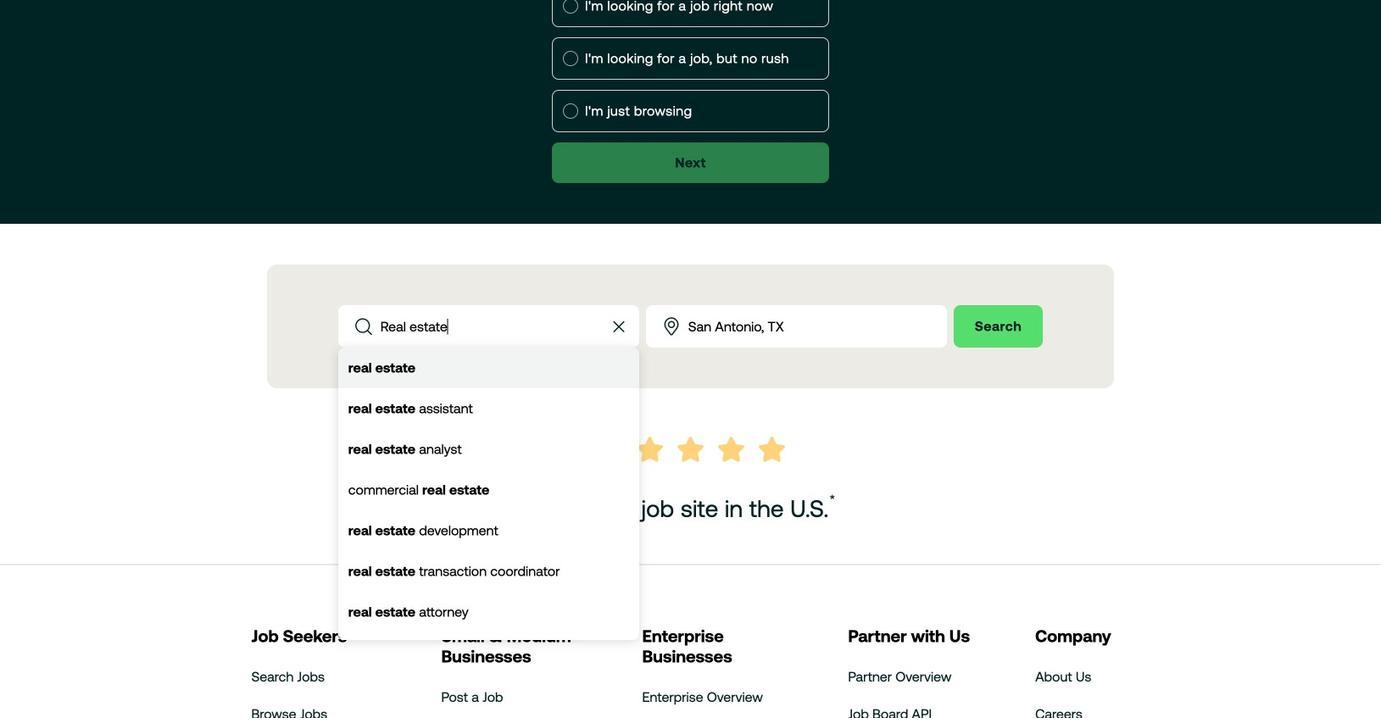 Task type: locate. For each thing, give the bounding box(es) containing it.
clear image
[[609, 316, 629, 337]]

None radio
[[563, 103, 579, 119]]

None radio
[[563, 0, 579, 14], [563, 51, 579, 66], [563, 0, 579, 14], [563, 51, 579, 66]]

list box
[[338, 348, 639, 674]]

option
[[338, 633, 639, 674]]

None field
[[338, 305, 639, 674], [646, 305, 947, 348], [338, 305, 639, 674]]



Task type: describe. For each thing, give the bounding box(es) containing it.
Search location or remote text field
[[689, 306, 947, 347]]

Search job title or keyword text field
[[381, 306, 592, 347]]

none field search location or remote
[[646, 305, 947, 348]]



Task type: vqa. For each thing, say whether or not it's contained in the screenshot.
Option on the left bottom of page
yes



